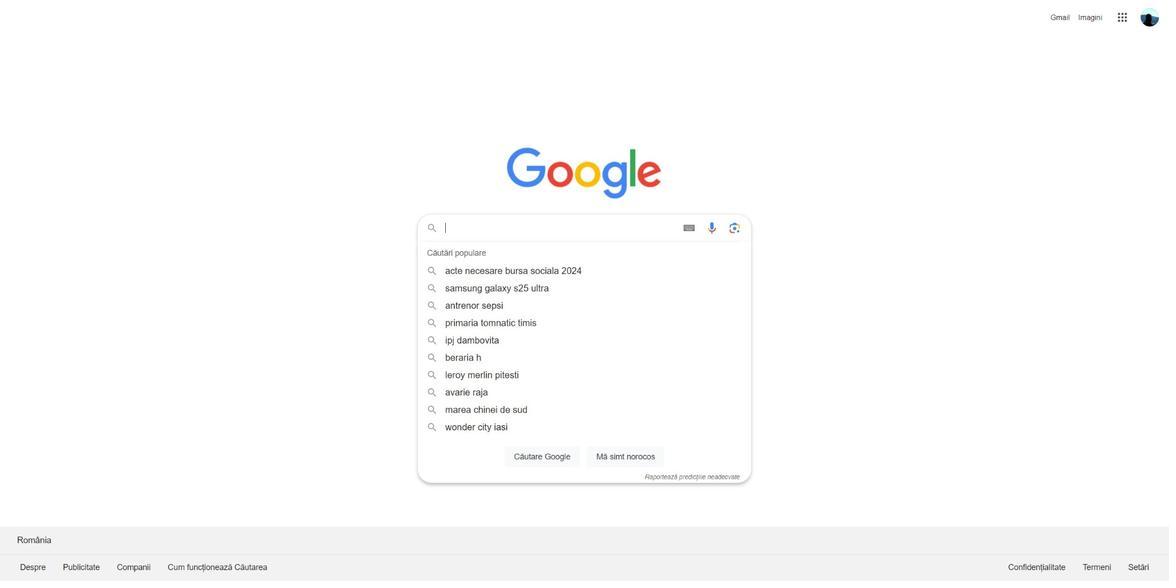 Task type: vqa. For each thing, say whether or not it's contained in the screenshot.
list box
yes



Task type: locate. For each thing, give the bounding box(es) containing it.
căutare după imagine image
[[728, 221, 742, 235]]

None search field
[[11, 211, 1158, 483]]

list box
[[418, 262, 751, 436]]

footer
[[0, 527, 1169, 581]]



Task type: describe. For each thing, give the bounding box(es) containing it.
Caută text field
[[445, 215, 676, 241]]

Mă simt norocos submit
[[587, 447, 665, 467]]

instrumente pentru introducere de text image
[[682, 221, 696, 235]]

google image
[[507, 147, 662, 200]]

fă o căutare vocală image
[[705, 221, 719, 235]]



